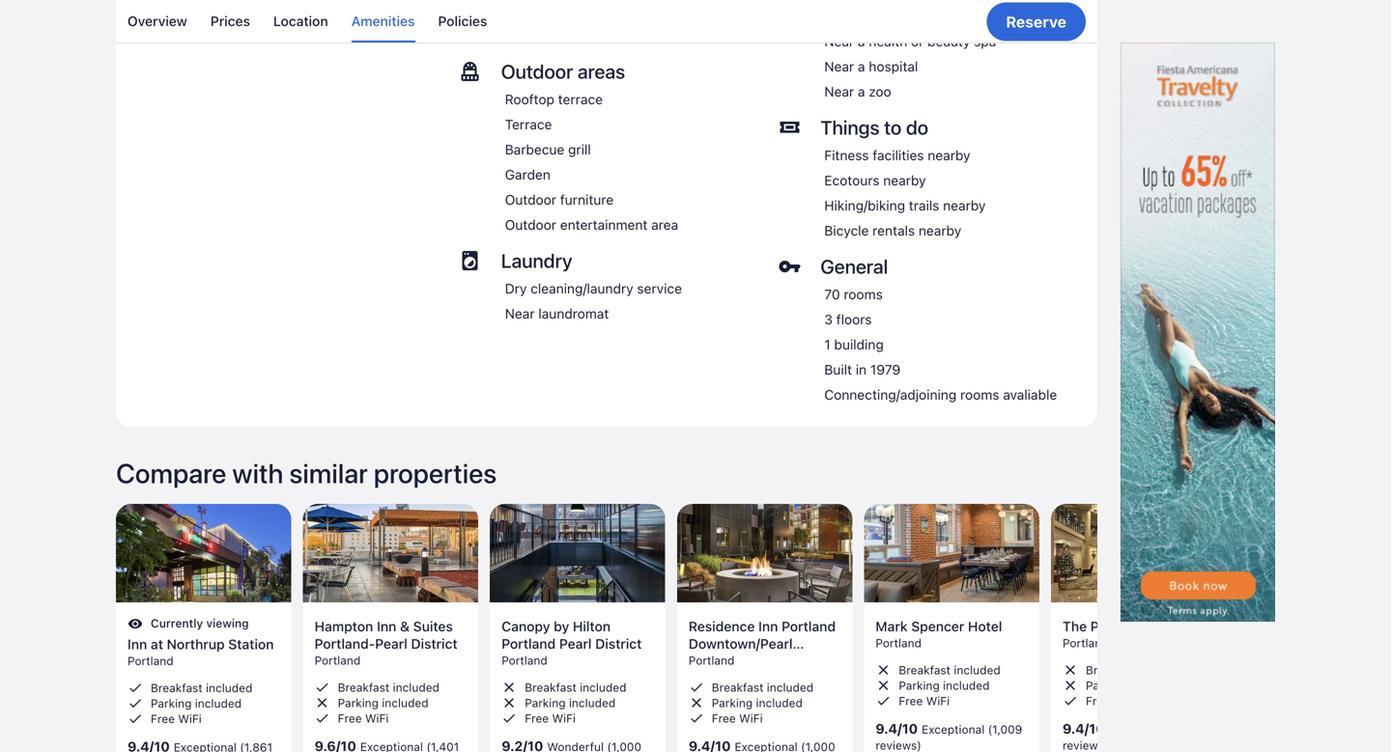 Task type: vqa. For each thing, say whether or not it's contained in the screenshot.
District within the HAMPTON INN & SUITES PORTLAND-PEARL DISTRICT PORTLAND
yes



Task type: describe. For each thing, give the bounding box(es) containing it.
garden
[[505, 167, 551, 182]]

with
[[232, 457, 283, 489]]

facilities
[[873, 147, 924, 163]]

wifi inside the 4 out of 30 element
[[739, 712, 763, 726]]

hotel for mark spencer hotel
[[968, 619, 1003, 635]]

general
[[821, 255, 888, 278]]

in-room dining image
[[864, 504, 1040, 603]]

inn for hampton
[[377, 619, 397, 635]]

1 vertical spatial outdoor
[[505, 192, 557, 208]]

previous property image
[[104, 680, 128, 703]]

9.4/10 for mark
[[876, 721, 918, 737]]

wifi for paramount
[[1114, 695, 1137, 708]]

built
[[825, 362, 852, 378]]

breakfast included for by
[[525, 681, 627, 695]]

district inside hampton inn & suites portland-pearl district portland
[[411, 636, 458, 652]]

9.4/10 for the
[[1063, 721, 1105, 737]]

entertainment
[[560, 217, 648, 233]]

amenities
[[351, 13, 415, 29]]

near up "things"
[[825, 83, 854, 99]]

parking inside 1 out of 30 "element"
[[151, 697, 192, 711]]

70 rooms 3 floors 1 building built in 1979 connecting/adjoining rooms avaliable
[[825, 286, 1057, 403]]

near left health
[[825, 33, 854, 49]]

service
[[637, 281, 682, 296]]

to
[[884, 116, 902, 138]]

downtown/pearl
[[689, 636, 793, 652]]

parking included for by
[[525, 697, 616, 710]]

the paramount hotel portland
[[1063, 619, 1198, 650]]

suites
[[413, 619, 453, 635]]

&
[[400, 619, 410, 635]]

parking for spencer
[[899, 679, 940, 693]]

breakfast included inside the 4 out of 30 element
[[712, 681, 814, 695]]

parking for by
[[525, 697, 566, 710]]

district inside residence inn portland downtown/pearl district
[[689, 654, 735, 670]]

1979
[[871, 362, 901, 378]]

do
[[906, 116, 929, 138]]

prices
[[211, 13, 250, 29]]

currently viewing
[[151, 617, 249, 631]]

things
[[821, 116, 880, 138]]

nearby down 'do'
[[928, 147, 971, 163]]

breakfast included for spencer
[[899, 664, 1001, 677]]

breakfast included for inn
[[338, 681, 440, 695]]

residence
[[689, 619, 755, 635]]

terrace
[[505, 116, 552, 132]]

northrup
[[167, 637, 225, 653]]

wifi for inn
[[365, 712, 389, 726]]

connecting/adjoining
[[825, 387, 957, 403]]

health
[[869, 33, 908, 49]]

in inside 70 rooms 3 floors 1 building built in 1979 connecting/adjoining rooms avaliable
[[856, 362, 867, 378]]

3
[[825, 311, 833, 327]]

hampton
[[315, 619, 373, 635]]

building design image
[[116, 504, 291, 603]]

inn inside inn at northrup station portland
[[128, 637, 147, 653]]

station
[[228, 637, 274, 653]]

(1,009
[[988, 723, 1023, 737]]

terrace/patio image
[[677, 504, 853, 603]]

1 horizontal spatial rooms
[[961, 387, 1000, 403]]

free wifi for inn
[[338, 712, 389, 726]]

free wifi for by
[[525, 712, 576, 726]]

1
[[825, 337, 831, 353]]

ecotours
[[825, 172, 880, 188]]

portland inside mark spencer hotel portland
[[876, 637, 922, 650]]

areas
[[578, 60, 625, 82]]

building
[[834, 337, 884, 353]]

at
[[151, 637, 163, 653]]

breakfast for by
[[525, 681, 577, 695]]

free for canopy
[[525, 712, 549, 726]]

free wifi inside the 4 out of 30 element
[[712, 712, 763, 726]]

hilton
[[573, 619, 611, 635]]

trails
[[909, 197, 940, 213]]

xsmall image inside 1 out of 30 "element"
[[128, 681, 143, 696]]

free for the
[[1086, 695, 1110, 708]]

rooftop terrace terrace barbecue grill garden outdoor furniture outdoor entertainment area
[[505, 91, 679, 233]]

dry cleaning/laundry service near laundromat
[[505, 281, 682, 322]]

reviews) for mark
[[876, 739, 922, 753]]

prices link
[[211, 0, 250, 43]]

things to do
[[821, 116, 929, 138]]

hampton inn & suites portland-pearl district portland
[[315, 619, 458, 668]]

mark spencer hotel portland
[[876, 619, 1003, 650]]

lobby image for paramount
[[1051, 504, 1227, 603]]

area inside 'rooftop terrace terrace barbecue grill garden outdoor furniture outdoor entertainment area'
[[651, 217, 679, 233]]

free inside 1 out of 30 "element"
[[151, 712, 175, 726]]

breakfast for inn
[[338, 681, 390, 695]]

reserve
[[1006, 13, 1067, 31]]

amenities link
[[351, 0, 415, 43]]

breakfast included for paramount
[[1086, 664, 1188, 677]]

2 out of 30 element
[[303, 504, 479, 753]]

location link
[[273, 0, 328, 43]]

spencer
[[912, 619, 965, 635]]

avaliable
[[1003, 387, 1057, 403]]

paramount
[[1091, 619, 1160, 635]]

0 vertical spatial outdoor
[[501, 60, 573, 82]]

residence inn portland downtown/pearl district
[[689, 619, 836, 670]]

parking included for inn
[[338, 697, 429, 710]]

xsmall image inside 5 out of 30 element
[[876, 694, 891, 709]]

viewing
[[206, 617, 249, 631]]

or
[[911, 33, 924, 49]]

fitness
[[825, 147, 869, 163]]

xsmall image inside 2 out of 30 "element"
[[315, 680, 330, 696]]

near a health or beauty spa near a hospital near a zoo
[[825, 33, 997, 99]]

0 horizontal spatial area
[[610, 27, 637, 43]]

overview
[[128, 13, 187, 29]]

the
[[1063, 619, 1087, 635]]

tv in a common area
[[505, 27, 637, 43]]

tv
[[505, 27, 522, 43]]

exceptional (1,595 reviews)
[[1063, 723, 1210, 753]]

furniture
[[560, 192, 614, 208]]

hotel for the paramount hotel
[[1164, 619, 1198, 635]]

barbecue
[[505, 141, 565, 157]]

policies link
[[438, 0, 487, 43]]



Task type: locate. For each thing, give the bounding box(es) containing it.
dry
[[505, 281, 527, 296]]

parking down downtown/pearl
[[712, 697, 753, 710]]

free down downtown/pearl
[[712, 712, 736, 726]]

xsmall image
[[128, 617, 151, 632], [876, 694, 891, 709], [315, 696, 330, 711], [502, 696, 517, 711], [689, 696, 704, 711], [128, 696, 143, 712], [315, 711, 330, 727], [128, 712, 143, 727]]

spa
[[974, 33, 997, 49]]

6 out of 30 element
[[1051, 504, 1227, 753]]

free wifi down the 'portland-'
[[338, 712, 389, 726]]

breakfast up next property icon
[[1086, 664, 1138, 677]]

free for mark
[[899, 695, 923, 708]]

inn inside hampton inn & suites portland-pearl district portland
[[377, 619, 397, 635]]

lobby image
[[490, 504, 666, 603], [1051, 504, 1227, 603]]

breakfast inside the 4 out of 30 element
[[712, 681, 764, 695]]

hiking/biking
[[825, 197, 906, 213]]

breakfast inside 1 out of 30 "element"
[[151, 682, 203, 695]]

reviews) inside 'exceptional (1,009 reviews)'
[[876, 739, 922, 753]]

a
[[541, 27, 548, 43], [858, 33, 865, 49], [858, 58, 865, 74], [858, 83, 865, 99]]

9.4/10
[[876, 721, 918, 737], [1063, 721, 1105, 737]]

0 horizontal spatial rooms
[[844, 286, 883, 302]]

free
[[899, 695, 923, 708], [1086, 695, 1110, 708], [338, 712, 362, 726], [525, 712, 549, 726], [712, 712, 736, 726], [151, 712, 175, 726]]

portland inside residence inn portland downtown/pearl district
[[782, 619, 836, 635]]

breakfast included inside 3 out of 30 element
[[525, 681, 627, 695]]

wifi inside 2 out of 30 "element"
[[365, 712, 389, 726]]

inn left at
[[128, 637, 147, 653]]

0 horizontal spatial reviews)
[[876, 739, 922, 753]]

compare
[[116, 457, 226, 489]]

nearby down "facilities"
[[884, 172, 926, 188]]

wifi for spencer
[[926, 695, 950, 708]]

overview link
[[128, 0, 187, 43]]

1 horizontal spatial hotel
[[1164, 619, 1198, 635]]

1 horizontal spatial inn
[[377, 619, 397, 635]]

0 horizontal spatial exceptional
[[922, 723, 985, 737]]

parking included down mark spencer hotel portland
[[899, 679, 990, 693]]

4 out of 30 element
[[677, 504, 853, 753]]

breakfast down downtown/pearl
[[712, 681, 764, 695]]

0 horizontal spatial hotel
[[968, 619, 1003, 635]]

reviews)
[[876, 739, 922, 753], [1063, 739, 1109, 753]]

free wifi for spencer
[[899, 695, 950, 708]]

rooms up floors
[[844, 286, 883, 302]]

free wifi up 'exceptional (1,009 reviews)'
[[899, 695, 950, 708]]

parking inside 2 out of 30 "element"
[[338, 697, 379, 710]]

lobby image up the paramount
[[1051, 504, 1227, 603]]

wifi up 'exceptional (1,009 reviews)'
[[926, 695, 950, 708]]

breakfast down the 'portland-'
[[338, 681, 390, 695]]

mark
[[876, 619, 908, 635]]

1 horizontal spatial area
[[651, 217, 679, 233]]

cleaning/laundry
[[531, 281, 634, 296]]

parking included
[[899, 679, 990, 693], [1086, 679, 1177, 693], [338, 697, 429, 710], [525, 697, 616, 710], [712, 697, 803, 710], [151, 697, 242, 711]]

district down "hilton"
[[595, 636, 642, 652]]

breakfast included down mark spencer hotel portland
[[899, 664, 1001, 677]]

free wifi down inn at northrup station portland
[[151, 712, 202, 726]]

nearby right trails
[[943, 197, 986, 213]]

1 vertical spatial in
[[856, 362, 867, 378]]

inn inside residence inn portland downtown/pearl district
[[759, 619, 778, 635]]

parking inside the 4 out of 30 element
[[712, 697, 753, 710]]

exceptional inside exceptional (1,595 reviews)
[[1109, 723, 1172, 737]]

list containing overview
[[116, 0, 1098, 43]]

breakfast included down residence inn portland downtown/pearl district
[[712, 681, 814, 695]]

grill
[[568, 141, 591, 157]]

lobby image for by
[[490, 504, 666, 603]]

2 lobby image from the left
[[1051, 504, 1227, 603]]

2 hotel from the left
[[1164, 619, 1198, 635]]

compare with similar properties
[[116, 457, 497, 489]]

beauty
[[928, 33, 971, 49]]

reviews) for the
[[1063, 739, 1109, 753]]

exceptional (1,009 reviews)
[[876, 723, 1023, 753]]

outdoor areas
[[501, 60, 625, 82]]

parking down the 'portland-'
[[338, 697, 379, 710]]

wifi inside 1 out of 30 "element"
[[178, 712, 202, 726]]

breakfast inside 3 out of 30 element
[[525, 681, 577, 695]]

1 pearl from the left
[[375, 636, 408, 652]]

free wifi inside 1 out of 30 "element"
[[151, 712, 202, 726]]

1 reviews) from the left
[[876, 739, 922, 753]]

2 reviews) from the left
[[1063, 739, 1109, 753]]

parking included down the paramount hotel portland
[[1086, 679, 1177, 693]]

breakfast down mark spencer hotel portland
[[899, 664, 951, 677]]

by
[[554, 619, 569, 635]]

similar
[[289, 457, 368, 489]]

0 horizontal spatial inn
[[128, 637, 147, 653]]

portland-
[[315, 636, 375, 652]]

breakfast included inside 1 out of 30 "element"
[[151, 682, 253, 695]]

free up 'exceptional (1,009 reviews)'
[[899, 695, 923, 708]]

area up areas at the top left of the page
[[610, 27, 637, 43]]

0 horizontal spatial district
[[411, 636, 458, 652]]

parking included inside the 4 out of 30 element
[[712, 697, 803, 710]]

portland inside inn at northrup station portland
[[128, 654, 174, 668]]

1 vertical spatial area
[[651, 217, 679, 233]]

nearby down trails
[[919, 223, 962, 239]]

in right the built
[[856, 362, 867, 378]]

1 horizontal spatial pearl
[[559, 636, 592, 652]]

9.4/10 inside 5 out of 30 element
[[876, 721, 918, 737]]

nearby
[[928, 147, 971, 163], [884, 172, 926, 188], [943, 197, 986, 213], [919, 223, 962, 239]]

near
[[825, 33, 854, 49], [825, 58, 854, 74], [825, 83, 854, 99], [505, 306, 535, 322]]

pearl down by
[[559, 636, 592, 652]]

pearl
[[375, 636, 408, 652], [559, 636, 592, 652]]

outdoor up rooftop
[[501, 60, 573, 82]]

1 horizontal spatial district
[[595, 636, 642, 652]]

free down the 'portland-'
[[338, 712, 362, 726]]

bicycle
[[825, 223, 869, 239]]

exceptional left (1,009
[[922, 723, 985, 737]]

parking inside 5 out of 30 element
[[899, 679, 940, 693]]

wifi
[[926, 695, 950, 708], [1114, 695, 1137, 708], [365, 712, 389, 726], [552, 712, 576, 726], [739, 712, 763, 726], [178, 712, 202, 726]]

1 horizontal spatial lobby image
[[1051, 504, 1227, 603]]

breakfast inside 5 out of 30 element
[[899, 664, 951, 677]]

policies
[[438, 13, 487, 29]]

rentals
[[873, 223, 915, 239]]

2 vertical spatial outdoor
[[505, 217, 557, 233]]

1 horizontal spatial 9.4/10
[[1063, 721, 1105, 737]]

free inside 2 out of 30 "element"
[[338, 712, 362, 726]]

0 horizontal spatial lobby image
[[490, 504, 666, 603]]

breakfast included
[[899, 664, 1001, 677], [1086, 664, 1188, 677], [338, 681, 440, 695], [525, 681, 627, 695], [712, 681, 814, 695], [151, 682, 253, 695]]

inn left &
[[377, 619, 397, 635]]

district down downtown/pearl
[[689, 654, 735, 670]]

1 horizontal spatial reviews)
[[1063, 739, 1109, 753]]

exceptional inside 'exceptional (1,009 reviews)'
[[922, 723, 985, 737]]

free wifi inside 3 out of 30 element
[[525, 712, 576, 726]]

parking included inside 3 out of 30 element
[[525, 697, 616, 710]]

free wifi inside 5 out of 30 element
[[899, 695, 950, 708]]

free wifi inside 2 out of 30 "element"
[[338, 712, 389, 726]]

(1,595
[[1175, 723, 1210, 737]]

parking inside 3 out of 30 element
[[525, 697, 566, 710]]

portland inside the paramount hotel portland
[[1063, 637, 1109, 650]]

2 exceptional from the left
[[1109, 723, 1172, 737]]

wifi down downtown/pearl
[[739, 712, 763, 726]]

wifi inside 6 out of 30 element
[[1114, 695, 1137, 708]]

free down canopy by hilton portland pearl district portland
[[525, 712, 549, 726]]

parking included down inn at northrup station portland
[[151, 697, 242, 711]]

near down dry
[[505, 306, 535, 322]]

parking included down canopy by hilton portland pearl district portland
[[525, 697, 616, 710]]

breakfast for paramount
[[1086, 664, 1138, 677]]

breakfast inside 2 out of 30 "element"
[[338, 681, 390, 695]]

xsmall image
[[876, 663, 891, 678], [1063, 663, 1078, 678], [876, 678, 891, 694], [1063, 678, 1078, 694], [315, 680, 330, 696], [502, 680, 517, 696], [689, 680, 704, 696], [128, 681, 143, 696], [1063, 694, 1078, 709], [502, 711, 517, 727], [689, 711, 704, 727]]

breakfast down canopy by hilton portland pearl district portland
[[525, 681, 577, 695]]

2 horizontal spatial district
[[689, 654, 735, 670]]

rooms left avaliable on the bottom right of the page
[[961, 387, 1000, 403]]

parking for paramount
[[1086, 679, 1127, 693]]

hotel
[[968, 619, 1003, 635], [1164, 619, 1198, 635]]

a left zoo
[[858, 83, 865, 99]]

area right entertainment
[[651, 217, 679, 233]]

district inside canopy by hilton portland pearl district portland
[[595, 636, 642, 652]]

2 9.4/10 from the left
[[1063, 721, 1105, 737]]

parking included inside 1 out of 30 "element"
[[151, 697, 242, 711]]

70
[[825, 286, 840, 302]]

free for hampton
[[338, 712, 362, 726]]

2 horizontal spatial inn
[[759, 619, 778, 635]]

list
[[116, 0, 1098, 43]]

parking down mark spencer hotel portland
[[899, 679, 940, 693]]

inn
[[377, 619, 397, 635], [759, 619, 778, 635], [128, 637, 147, 653]]

in right tv
[[526, 27, 537, 43]]

5 out of 30 element
[[864, 504, 1040, 753]]

parking
[[899, 679, 940, 693], [1086, 679, 1127, 693], [338, 697, 379, 710], [525, 697, 566, 710], [712, 697, 753, 710], [151, 697, 192, 711]]

pearl inside hampton inn & suites portland-pearl district portland
[[375, 636, 408, 652]]

breakfast included inside 2 out of 30 "element"
[[338, 681, 440, 695]]

9.4/10 inside 6 out of 30 element
[[1063, 721, 1105, 737]]

rooftop
[[505, 91, 555, 107]]

terrace
[[558, 91, 603, 107]]

parking inside 6 out of 30 element
[[1086, 679, 1127, 693]]

breakfast for spencer
[[899, 664, 951, 677]]

inn for residence
[[759, 619, 778, 635]]

1 horizontal spatial exceptional
[[1109, 723, 1172, 737]]

canopy
[[502, 619, 550, 635]]

hotel right spencer
[[968, 619, 1003, 635]]

1 lobby image from the left
[[490, 504, 666, 603]]

exceptional for paramount
[[1109, 723, 1172, 737]]

parking included inside 2 out of 30 "element"
[[338, 697, 429, 710]]

district
[[411, 636, 458, 652], [595, 636, 642, 652], [689, 654, 735, 670]]

breakfast included down hampton inn & suites portland-pearl district portland
[[338, 681, 440, 695]]

zoo
[[869, 83, 892, 99]]

canopy by hilton portland pearl district portland
[[502, 619, 642, 668]]

hotel right the paramount
[[1164, 619, 1198, 635]]

breakfast included down inn at northrup station portland
[[151, 682, 253, 695]]

wifi for by
[[552, 712, 576, 726]]

0 vertical spatial area
[[610, 27, 637, 43]]

parking included inside 5 out of 30 element
[[899, 679, 990, 693]]

outdoor down garden in the top left of the page
[[505, 192, 557, 208]]

parking included for paramount
[[1086, 679, 1177, 693]]

location
[[273, 13, 328, 29]]

near left hospital
[[825, 58, 854, 74]]

district down suites on the bottom left of page
[[411, 636, 458, 652]]

0 horizontal spatial in
[[526, 27, 537, 43]]

a left hospital
[[858, 58, 865, 74]]

1 vertical spatial rooms
[[961, 387, 1000, 403]]

inn up downtown/pearl
[[759, 619, 778, 635]]

exceptional left (1,595
[[1109, 723, 1172, 737]]

breakfast inside 6 out of 30 element
[[1086, 664, 1138, 677]]

1 horizontal spatial in
[[856, 362, 867, 378]]

a left health
[[858, 33, 865, 49]]

reserve button
[[987, 2, 1086, 41]]

parking included for spencer
[[899, 679, 990, 693]]

lobby image up "hilton"
[[490, 504, 666, 603]]

wifi inside 3 out of 30 element
[[552, 712, 576, 726]]

laundry
[[501, 249, 573, 272]]

3 out of 30 element
[[490, 504, 666, 753]]

parking included inside 6 out of 30 element
[[1086, 679, 1177, 693]]

floors
[[837, 311, 872, 327]]

a right tv
[[541, 27, 548, 43]]

parking included down hampton inn & suites portland-pearl district portland
[[338, 697, 429, 710]]

free inside the 4 out of 30 element
[[712, 712, 736, 726]]

0 horizontal spatial pearl
[[375, 636, 408, 652]]

wifi inside 5 out of 30 element
[[926, 695, 950, 708]]

parking included down residence inn portland downtown/pearl district
[[712, 697, 803, 710]]

exceptional for spencer
[[922, 723, 985, 737]]

exterior image
[[303, 504, 479, 603]]

free up exceptional (1,595 reviews)
[[1086, 695, 1110, 708]]

portland inside hampton inn & suites portland-pearl district portland
[[315, 654, 361, 668]]

fitness facilities nearby ecotours nearby hiking/biking trails nearby bicycle rentals nearby
[[825, 147, 986, 239]]

free inside 3 out of 30 element
[[525, 712, 549, 726]]

free wifi for paramount
[[1086, 695, 1137, 708]]

properties
[[374, 457, 497, 489]]

free inside 5 out of 30 element
[[899, 695, 923, 708]]

xsmall image inside 3 out of 30 element
[[502, 696, 517, 711]]

free wifi up exceptional (1,595 reviews)
[[1086, 695, 1137, 708]]

1 9.4/10 from the left
[[876, 721, 918, 737]]

hospital
[[869, 58, 918, 74]]

parking right previous property image
[[151, 697, 192, 711]]

next property image
[[1086, 680, 1109, 703]]

breakfast
[[899, 664, 951, 677], [1086, 664, 1138, 677], [338, 681, 390, 695], [525, 681, 577, 695], [712, 681, 764, 695], [151, 682, 203, 695]]

wifi down inn at northrup station portland
[[178, 712, 202, 726]]

1 out of 30 element
[[116, 504, 291, 753]]

outdoor
[[501, 60, 573, 82], [505, 192, 557, 208], [505, 217, 557, 233]]

wifi right next property icon
[[1114, 695, 1137, 708]]

0 vertical spatial in
[[526, 27, 537, 43]]

pearl inside canopy by hilton portland pearl district portland
[[559, 636, 592, 652]]

laundromat
[[539, 306, 609, 322]]

0 vertical spatial rooms
[[844, 286, 883, 302]]

breakfast included down the paramount hotel portland
[[1086, 664, 1188, 677]]

free down at
[[151, 712, 175, 726]]

parking for inn
[[338, 697, 379, 710]]

free inside 6 out of 30 element
[[1086, 695, 1110, 708]]

hotel inside mark spencer hotel portland
[[968, 619, 1003, 635]]

outdoor up laundry
[[505, 217, 557, 233]]

common
[[552, 27, 606, 43]]

breakfast included down canopy by hilton portland pearl district portland
[[525, 681, 627, 695]]

wifi down hampton inn & suites portland-pearl district portland
[[365, 712, 389, 726]]

free wifi down downtown/pearl
[[712, 712, 763, 726]]

free wifi inside 6 out of 30 element
[[1086, 695, 1137, 708]]

xsmall image inside the 4 out of 30 element
[[689, 696, 704, 711]]

breakfast included inside 6 out of 30 element
[[1086, 664, 1188, 677]]

pearl down &
[[375, 636, 408, 652]]

free wifi
[[899, 695, 950, 708], [1086, 695, 1137, 708], [338, 712, 389, 726], [525, 712, 576, 726], [712, 712, 763, 726], [151, 712, 202, 726]]

near inside dry cleaning/laundry service near laundromat
[[505, 306, 535, 322]]

1 exceptional from the left
[[922, 723, 985, 737]]

reviews) inside exceptional (1,595 reviews)
[[1063, 739, 1109, 753]]

2 pearl from the left
[[559, 636, 592, 652]]

hotel inside the paramount hotel portland
[[1164, 619, 1198, 635]]

included
[[954, 664, 1001, 677], [1141, 664, 1188, 677], [943, 679, 990, 693], [1130, 679, 1177, 693], [393, 681, 440, 695], [580, 681, 627, 695], [767, 681, 814, 695], [206, 682, 253, 695], [382, 697, 429, 710], [569, 697, 616, 710], [756, 697, 803, 710], [195, 697, 242, 711]]

breakfast included inside 5 out of 30 element
[[899, 664, 1001, 677]]

inn at northrup station portland
[[128, 637, 274, 668]]

0 horizontal spatial 9.4/10
[[876, 721, 918, 737]]

currently
[[151, 617, 203, 631]]

1 hotel from the left
[[968, 619, 1003, 635]]

parking down canopy by hilton portland pearl district portland
[[525, 697, 566, 710]]

breakfast down inn at northrup station portland
[[151, 682, 203, 695]]

free wifi down canopy by hilton portland pearl district portland
[[525, 712, 576, 726]]

wifi down canopy by hilton portland pearl district portland
[[552, 712, 576, 726]]

parking down the paramount hotel portland
[[1086, 679, 1127, 693]]



